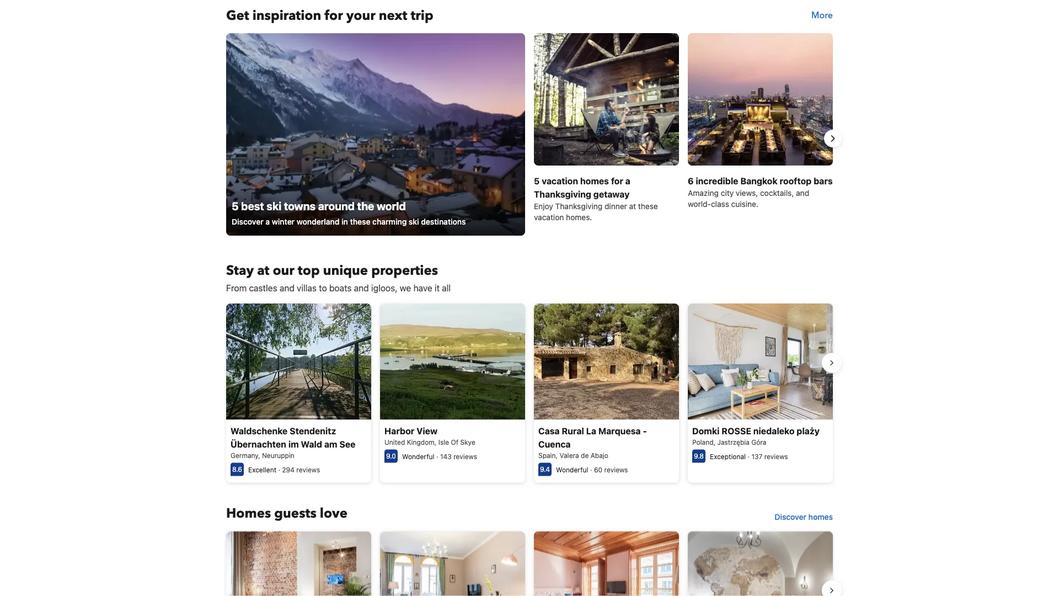 Task type: describe. For each thing, give the bounding box(es) containing it.
guests
[[274, 505, 317, 523]]

9.4 element
[[539, 463, 552, 476]]

plaży
[[797, 426, 820, 436]]

137
[[752, 453, 763, 460]]

discover homes
[[775, 512, 833, 521]]

and inside 6 incredible bangkok rooftop bars amazing city views, cocktails, and world-class cuisine.
[[797, 189, 810, 198]]

skye
[[461, 439, 476, 446]]

it
[[435, 283, 440, 294]]

übernachten
[[231, 439, 286, 449]]

inspiration
[[253, 7, 321, 25]]

isle
[[439, 439, 449, 446]]

enjoy
[[534, 202, 553, 211]]

marquesa
[[599, 426, 641, 436]]

charming
[[373, 217, 407, 227]]

winter
[[272, 217, 295, 227]]

5 best ski towns around the world region
[[217, 33, 842, 244]]

destinations
[[421, 217, 466, 227]]

-
[[643, 426, 647, 436]]

9.8
[[694, 452, 704, 460]]

to
[[319, 283, 327, 294]]

of
[[451, 439, 459, 446]]

domki
[[693, 426, 720, 436]]

world-
[[688, 200, 711, 209]]

more
[[812, 10, 833, 22]]

city
[[721, 189, 734, 198]]

am
[[324, 439, 338, 449]]

class
[[711, 200, 730, 209]]

a inside 5 vacation homes for a thanksgiving getaway enjoy thanksgiving dinner at these vacation homes.
[[626, 176, 631, 187]]

at inside stay at our top unique properties from castles and villas to boats and igloos, we have it all
[[257, 262, 270, 280]]

we
[[400, 283, 411, 294]]

9.4
[[540, 466, 550, 473]]

wonderful · 143 reviews
[[402, 453, 477, 460]]

· for niedaleko
[[748, 453, 750, 460]]

next
[[379, 7, 408, 25]]

9.0
[[386, 452, 396, 460]]

9.0 element
[[385, 450, 398, 463]]

spain,
[[539, 452, 558, 460]]

im
[[289, 439, 299, 449]]

60
[[594, 466, 603, 474]]

at inside 5 vacation homes for a thanksgiving getaway enjoy thanksgiving dinner at these vacation homes.
[[630, 202, 636, 211]]

5 for 5 best ski towns around the world
[[232, 199, 239, 212]]

wonderful · 60 reviews
[[556, 466, 628, 474]]

1 horizontal spatial and
[[354, 283, 369, 294]]

these inside 5 vacation homes for a thanksgiving getaway enjoy thanksgiving dinner at these vacation homes.
[[639, 202, 658, 211]]

dinner
[[605, 202, 627, 211]]

towns
[[284, 199, 316, 212]]

getaway
[[594, 189, 630, 200]]

a inside the 5 best ski towns around the world discover a winter wonderland in these charming ski destinations
[[266, 217, 270, 227]]

1 vertical spatial thanksgiving
[[556, 202, 603, 211]]

domki rosse niedaleko plaży poland, jastrzębia góra
[[693, 426, 820, 446]]

villas
[[297, 283, 317, 294]]

love
[[320, 505, 348, 523]]

top
[[298, 262, 320, 280]]

wonderful for of
[[402, 453, 435, 460]]

5 vacation homes for a thanksgiving getaway enjoy thanksgiving dinner at these vacation homes.
[[534, 176, 658, 222]]

get inspiration for your next trip
[[226, 7, 434, 25]]

germany,
[[231, 452, 260, 460]]

de
[[581, 452, 589, 460]]

united
[[385, 439, 405, 446]]

valera
[[560, 452, 579, 460]]

our
[[273, 262, 295, 280]]

wald
[[301, 439, 322, 449]]

homes
[[226, 505, 271, 523]]

views,
[[736, 189, 758, 198]]

0 vertical spatial thanksgiving
[[534, 189, 592, 200]]

6
[[688, 176, 694, 187]]

around
[[318, 199, 355, 212]]

best
[[241, 199, 264, 212]]

discover inside the 5 best ski towns around the world discover a winter wonderland in these charming ski destinations
[[232, 217, 264, 227]]

excellent element
[[248, 466, 277, 474]]

stay
[[226, 262, 254, 280]]

8.6
[[232, 466, 242, 473]]

casa
[[539, 426, 560, 436]]

waldschenke stendenitz übernachten im wald am see germany, neuruppin
[[231, 426, 356, 460]]

waldschenke
[[231, 426, 288, 436]]



Task type: locate. For each thing, give the bounding box(es) containing it.
world
[[377, 199, 406, 212]]

wonderful for cuenca
[[556, 466, 589, 474]]

harbor view united kingdom, isle of skye
[[385, 426, 476, 446]]

and down our
[[280, 283, 295, 294]]

0 horizontal spatial discover
[[232, 217, 264, 227]]

0 vertical spatial at
[[630, 202, 636, 211]]

reviews down the skye
[[454, 453, 477, 460]]

294
[[282, 466, 295, 474]]

5 left best
[[232, 199, 239, 212]]

reviews for marquesa
[[605, 466, 628, 474]]

5 vacation homes for a thanksgiving getaway image
[[534, 33, 679, 166]]

rural
[[562, 426, 584, 436]]

kingdom,
[[407, 439, 437, 446]]

0 vertical spatial for
[[325, 7, 343, 25]]

wonderful element down kingdom,
[[402, 453, 435, 460]]

wonderful element down 'valera'
[[556, 466, 589, 474]]

1 horizontal spatial wonderful
[[556, 466, 589, 474]]

region containing waldschenke stendenitz übernachten im wald am see
[[217, 299, 842, 487]]

5 best ski towns around the world discover a winter wonderland in these charming ski destinations
[[232, 199, 466, 227]]

reviews right 137
[[765, 453, 789, 460]]

and
[[797, 189, 810, 198], [280, 283, 295, 294], [354, 283, 369, 294]]

stay at our top unique properties from castles and villas to boats and igloos, we have it all
[[226, 262, 451, 294]]

wonderland
[[297, 217, 340, 227]]

the
[[357, 199, 374, 212]]

1 vertical spatial homes
[[809, 512, 833, 521]]

excellent · 294 reviews
[[248, 466, 320, 474]]

igloos,
[[371, 283, 398, 294]]

6 incredible bangkok rooftop bars image
[[688, 33, 833, 166]]

ski up winter
[[267, 199, 282, 212]]

reviews right 60
[[605, 466, 628, 474]]

properties
[[372, 262, 438, 280]]

reviews
[[454, 453, 477, 460], [765, 453, 789, 460], [297, 466, 320, 474], [605, 466, 628, 474]]

cocktails,
[[761, 189, 794, 198]]

for up getaway
[[611, 176, 624, 187]]

1 horizontal spatial at
[[630, 202, 636, 211]]

rooftop
[[780, 176, 812, 187]]

1 vertical spatial for
[[611, 176, 624, 187]]

· left 143
[[437, 453, 439, 460]]

region
[[217, 299, 842, 487], [217, 527, 842, 596]]

1 vertical spatial these
[[350, 217, 371, 227]]

these
[[639, 202, 658, 211], [350, 217, 371, 227]]

homes.
[[566, 213, 592, 222]]

bangkok
[[741, 176, 778, 187]]

1 horizontal spatial for
[[611, 176, 624, 187]]

0 horizontal spatial these
[[350, 217, 371, 227]]

vacation up enjoy
[[542, 176, 578, 187]]

·
[[437, 453, 439, 460], [748, 453, 750, 460], [278, 466, 280, 474], [591, 466, 593, 474]]

0 vertical spatial vacation
[[542, 176, 578, 187]]

0 horizontal spatial 5
[[232, 199, 239, 212]]

reviews for kingdom,
[[454, 453, 477, 460]]

143
[[440, 453, 452, 460]]

· for übernachten
[[278, 466, 280, 474]]

1 vertical spatial discover
[[775, 512, 807, 521]]

· for la
[[591, 466, 593, 474]]

1 horizontal spatial these
[[639, 202, 658, 211]]

0 vertical spatial wonderful element
[[402, 453, 435, 460]]

· left 137
[[748, 453, 750, 460]]

thanksgiving
[[534, 189, 592, 200], [556, 202, 603, 211]]

5 for 5 vacation homes for a thanksgiving getaway
[[534, 176, 540, 187]]

ski right the charming
[[409, 217, 419, 227]]

for
[[325, 7, 343, 25], [611, 176, 624, 187]]

all
[[442, 283, 451, 294]]

cuisine.
[[732, 200, 759, 209]]

a left winter
[[266, 217, 270, 227]]

0 horizontal spatial wonderful element
[[402, 453, 435, 460]]

2 horizontal spatial and
[[797, 189, 810, 198]]

at up castles
[[257, 262, 270, 280]]

1 vertical spatial region
[[217, 527, 842, 596]]

these right "dinner"
[[639, 202, 658, 211]]

5
[[534, 176, 540, 187], [232, 199, 239, 212]]

bars
[[814, 176, 833, 187]]

these inside the 5 best ski towns around the world discover a winter wonderland in these charming ski destinations
[[350, 217, 371, 227]]

0 vertical spatial a
[[626, 176, 631, 187]]

1 horizontal spatial discover
[[775, 512, 807, 521]]

6 incredible bangkok rooftop bars amazing city views, cocktails, and world-class cuisine.
[[688, 176, 833, 209]]

homes inside 5 vacation homes for a thanksgiving getaway enjoy thanksgiving dinner at these vacation homes.
[[581, 176, 609, 187]]

1 region from the top
[[217, 299, 842, 487]]

· left 294 at the bottom of page
[[278, 466, 280, 474]]

· left 60
[[591, 466, 593, 474]]

wonderful down 'valera'
[[556, 466, 589, 474]]

1 horizontal spatial a
[[626, 176, 631, 187]]

la
[[587, 426, 597, 436]]

castles
[[249, 283, 277, 294]]

wonderful down kingdom,
[[402, 453, 435, 460]]

· for united
[[437, 453, 439, 460]]

9.8 element
[[693, 450, 706, 463]]

0 horizontal spatial a
[[266, 217, 270, 227]]

0 vertical spatial 5
[[534, 176, 540, 187]]

0 vertical spatial discover
[[232, 217, 264, 227]]

incredible
[[696, 176, 739, 187]]

at right "dinner"
[[630, 202, 636, 211]]

1 horizontal spatial wonderful element
[[556, 466, 589, 474]]

8.6 element
[[231, 463, 244, 476]]

view
[[417, 426, 438, 436]]

get
[[226, 7, 249, 25]]

thanksgiving up enjoy
[[534, 189, 592, 200]]

5 inside the 5 best ski towns around the world discover a winter wonderland in these charming ski destinations
[[232, 199, 239, 212]]

excellent
[[248, 466, 277, 474]]

niedaleko
[[754, 426, 795, 436]]

0 vertical spatial homes
[[581, 176, 609, 187]]

have
[[414, 283, 433, 294]]

region for stay at our top unique properties
[[217, 299, 842, 487]]

and down rooftop
[[797, 189, 810, 198]]

trip
[[411, 7, 434, 25]]

harbor
[[385, 426, 415, 436]]

thanksgiving up the homes.
[[556, 202, 603, 211]]

1 vertical spatial ski
[[409, 217, 419, 227]]

5 up enjoy
[[534, 176, 540, 187]]

1 horizontal spatial ski
[[409, 217, 419, 227]]

exceptional
[[710, 453, 746, 460]]

cuenca
[[539, 439, 571, 449]]

wonderful element for cuenca
[[556, 466, 589, 474]]

casa rural la marquesa - cuenca spain, valera de abajo
[[539, 426, 647, 460]]

exceptional element
[[710, 453, 746, 460]]

vacation down enjoy
[[534, 213, 564, 222]]

jastrzębia
[[718, 439, 750, 446]]

1 vertical spatial vacation
[[534, 213, 564, 222]]

0 vertical spatial ski
[[267, 199, 282, 212]]

0 vertical spatial region
[[217, 299, 842, 487]]

discover
[[232, 217, 264, 227], [775, 512, 807, 521]]

1 vertical spatial wonderful
[[556, 466, 589, 474]]

poland,
[[693, 439, 716, 446]]

5 inside 5 vacation homes for a thanksgiving getaway enjoy thanksgiving dinner at these vacation homes.
[[534, 176, 540, 187]]

0 horizontal spatial ski
[[267, 199, 282, 212]]

góra
[[752, 439, 767, 446]]

2 region from the top
[[217, 527, 842, 596]]

these right in
[[350, 217, 371, 227]]

0 horizontal spatial for
[[325, 7, 343, 25]]

wonderful element for of
[[402, 453, 435, 460]]

amazing
[[688, 189, 719, 198]]

boats
[[329, 283, 352, 294]]

next image
[[827, 132, 840, 145]]

1 vertical spatial wonderful element
[[556, 466, 589, 474]]

region for homes guests love
[[217, 527, 842, 596]]

from
[[226, 283, 247, 294]]

for inside 5 vacation homes for a thanksgiving getaway enjoy thanksgiving dinner at these vacation homes.
[[611, 176, 624, 187]]

wonderful
[[402, 453, 435, 460], [556, 466, 589, 474]]

0 vertical spatial wonderful
[[402, 453, 435, 460]]

unique
[[323, 262, 368, 280]]

neuruppin
[[262, 452, 295, 460]]

1 horizontal spatial homes
[[809, 512, 833, 521]]

1 vertical spatial a
[[266, 217, 270, 227]]

vacation
[[542, 176, 578, 187], [534, 213, 564, 222]]

reviews for plaży
[[765, 453, 789, 460]]

reviews right 294 at the bottom of page
[[297, 466, 320, 474]]

reviews for im
[[297, 466, 320, 474]]

wonderful element
[[402, 453, 435, 460], [556, 466, 589, 474]]

0 horizontal spatial wonderful
[[402, 453, 435, 460]]

1 vertical spatial at
[[257, 262, 270, 280]]

a
[[626, 176, 631, 187], [266, 217, 270, 227]]

0 vertical spatial these
[[639, 202, 658, 211]]

a up getaway
[[626, 176, 631, 187]]

rosse
[[722, 426, 752, 436]]

stendenitz
[[290, 426, 336, 436]]

1 horizontal spatial 5
[[534, 176, 540, 187]]

0 horizontal spatial and
[[280, 283, 295, 294]]

for left your
[[325, 7, 343, 25]]

exceptional · 137 reviews
[[710, 453, 789, 460]]

more link
[[812, 7, 833, 25]]

see
[[340, 439, 356, 449]]

abajo
[[591, 452, 609, 460]]

0 horizontal spatial homes
[[581, 176, 609, 187]]

0 horizontal spatial at
[[257, 262, 270, 280]]

discover homes link
[[771, 507, 838, 527]]

your
[[346, 7, 376, 25]]

1 vertical spatial 5
[[232, 199, 239, 212]]

homes
[[581, 176, 609, 187], [809, 512, 833, 521]]

and right the boats
[[354, 283, 369, 294]]



Task type: vqa. For each thing, say whether or not it's contained in the screenshot.


